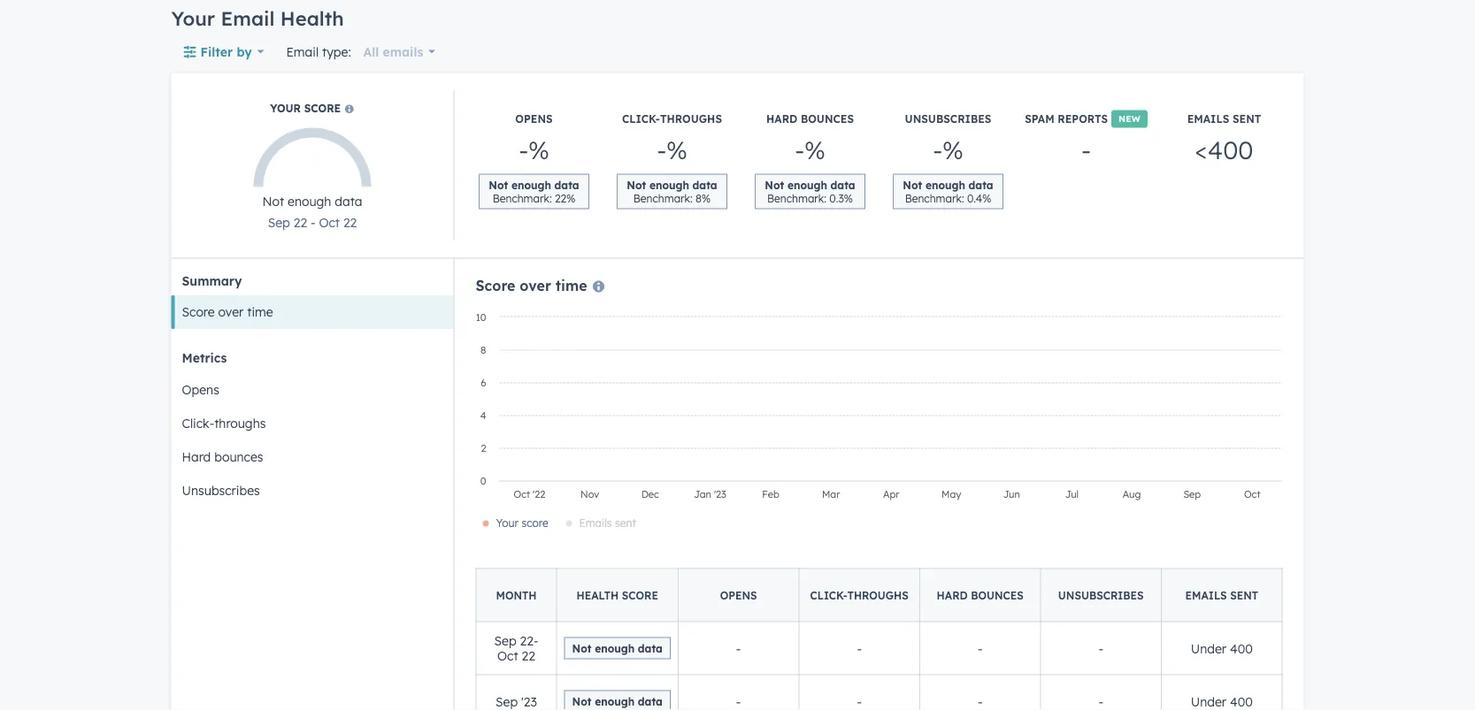 Task type: locate. For each thing, give the bounding box(es) containing it.
'23 for jan '23
[[714, 488, 727, 501]]

% up not enough data benchmark: 0.4%
[[943, 135, 964, 166]]

benchmark: inside not enough data benchmark: 0.4%
[[905, 192, 965, 205]]

1 vertical spatial click-throughs
[[810, 589, 909, 602]]

2 % from the left
[[667, 135, 688, 166]]

not enough data benchmark: 22%
[[489, 178, 579, 205]]

1 horizontal spatial hard bounces
[[937, 589, 1024, 602]]

enough inside not enough data benchmark: 0.3%
[[788, 178, 828, 192]]

1 vertical spatial sent
[[615, 517, 636, 530]]

3 % from the left
[[805, 135, 826, 166]]

0 vertical spatial bounces
[[801, 112, 854, 126]]

not inside not enough data benchmark: 0.4%
[[903, 178, 923, 192]]

enough for 8%
[[650, 178, 689, 192]]

1 horizontal spatial email
[[286, 44, 319, 59]]

your down email type:
[[270, 102, 301, 115]]

not inside not enough data benchmark: 22%
[[489, 178, 508, 192]]

benchmark: left 8%
[[634, 192, 693, 205]]

not enough data
[[572, 642, 663, 655], [572, 695, 663, 709]]

your score
[[270, 102, 344, 115], [496, 517, 549, 530]]

1 vertical spatial over
[[218, 305, 244, 320]]

0 vertical spatial '23
[[714, 488, 727, 501]]

'23 down the 'sep 22 - oct 22'
[[521, 694, 537, 710]]

your score down oct '22
[[496, 517, 549, 530]]

benchmark: left 22%
[[493, 192, 552, 205]]

- inside click-throughs -%
[[657, 135, 667, 166]]

0 vertical spatial click-throughs
[[182, 416, 266, 431]]

benchmark:
[[493, 192, 552, 205], [634, 192, 693, 205], [767, 192, 827, 205], [905, 192, 965, 205]]

1 vertical spatial not enough data
[[572, 695, 663, 709]]

1 vertical spatial throughs
[[214, 416, 266, 431]]

opens -%
[[515, 112, 553, 166]]

benchmark: for unsubscribes -%
[[905, 192, 965, 205]]

score
[[304, 102, 341, 115], [522, 517, 549, 530], [622, 589, 658, 602]]

0 vertical spatial under
[[1191, 641, 1227, 657]]

unsubscribes
[[905, 112, 992, 126], [182, 483, 260, 498], [1059, 589, 1144, 602]]

sep
[[268, 215, 290, 230], [1184, 488, 1201, 501], [494, 633, 517, 649], [496, 694, 518, 710]]

1 horizontal spatial emails sent
[[1186, 589, 1259, 602]]

0 vertical spatial your score
[[270, 102, 344, 115]]

not inside not enough data benchmark: 8%
[[627, 178, 646, 192]]

1 horizontal spatial health
[[577, 589, 619, 602]]

0 horizontal spatial '23
[[521, 694, 537, 710]]

0.4%
[[967, 192, 992, 205]]

your email health
[[171, 6, 344, 31]]

2 horizontal spatial bounces
[[971, 589, 1024, 602]]

hard bounces
[[182, 449, 263, 465], [937, 589, 1024, 602]]

over inside button
[[218, 305, 244, 320]]

1 not enough data from the top
[[572, 642, 663, 655]]

click-
[[622, 112, 660, 126], [182, 416, 214, 431], [810, 589, 848, 602]]

enough for 0.3%
[[788, 178, 828, 192]]

2 horizontal spatial score
[[622, 589, 658, 602]]

0 vertical spatial time
[[556, 277, 587, 294]]

1 vertical spatial emails sent
[[1186, 589, 1259, 602]]

0 horizontal spatial your score
[[270, 102, 344, 115]]

sep '23
[[496, 694, 537, 710]]

aug
[[1123, 488, 1141, 501]]

0 horizontal spatial emails sent
[[579, 517, 636, 530]]

1 vertical spatial under
[[1191, 694, 1227, 710]]

1 vertical spatial hard bounces
[[937, 589, 1024, 602]]

0 horizontal spatial hard bounces
[[182, 449, 263, 465]]

benchmark: for hard bounces -%
[[767, 192, 827, 205]]

not for 0.4%
[[903, 178, 923, 192]]

score over time
[[476, 277, 587, 294], [182, 305, 273, 320]]

0 horizontal spatial unsubscribes
[[182, 483, 260, 498]]

not
[[489, 178, 508, 192], [627, 178, 646, 192], [765, 178, 785, 192], [903, 178, 923, 192], [262, 193, 284, 209], [572, 642, 592, 655], [572, 695, 592, 709]]

'22
[[533, 488, 546, 501]]

not enough data benchmark: 8%
[[627, 178, 718, 205]]

2 under 400 from the top
[[1191, 694, 1253, 710]]

0 vertical spatial hard bounces
[[182, 449, 263, 465]]

score inside button
[[182, 305, 215, 320]]

1 vertical spatial unsubscribes
[[182, 483, 260, 498]]

4 % from the left
[[943, 135, 964, 166]]

under
[[1191, 641, 1227, 657], [1191, 694, 1227, 710]]

0 horizontal spatial bounces
[[214, 449, 263, 465]]

data inside not enough data benchmark: 8%
[[693, 178, 718, 192]]

2 vertical spatial unsubscribes
[[1059, 589, 1144, 602]]

email
[[221, 6, 275, 31], [286, 44, 319, 59]]

3 benchmark: from the left
[[767, 192, 827, 205]]

opens
[[515, 112, 553, 126], [182, 382, 219, 397], [720, 589, 757, 602]]

4 benchmark: from the left
[[905, 192, 965, 205]]

0 vertical spatial score
[[476, 277, 516, 294]]

not inside not enough data benchmark: 0.3%
[[765, 178, 785, 192]]

0 vertical spatial email
[[221, 6, 275, 31]]

1 vertical spatial score over time
[[182, 305, 273, 320]]

0 vertical spatial over
[[520, 277, 551, 294]]

2 horizontal spatial throughs
[[848, 589, 909, 602]]

2 not enough data from the top
[[572, 695, 663, 709]]

0 horizontal spatial email
[[221, 6, 275, 31]]

may
[[942, 488, 962, 501]]

2 under from the top
[[1191, 694, 1227, 710]]

bounces inside hard bounces button
[[214, 449, 263, 465]]

your
[[171, 6, 215, 31], [270, 102, 301, 115], [496, 517, 519, 530]]

0 vertical spatial sent
[[1233, 112, 1262, 126]]

health up email type:
[[280, 6, 344, 31]]

click-throughs -%
[[622, 112, 722, 166]]

'23
[[714, 488, 727, 501], [521, 694, 537, 710]]

all
[[363, 44, 379, 59]]

unsubscribes -%
[[905, 112, 992, 166]]

0 vertical spatial under 400
[[1191, 641, 1253, 657]]

1 horizontal spatial click-throughs
[[810, 589, 909, 602]]

1 vertical spatial hard
[[182, 449, 211, 465]]

emails sent
[[579, 517, 636, 530], [1186, 589, 1259, 602]]

data inside the not enough data sep 22 - oct 22
[[335, 193, 362, 209]]

time
[[556, 277, 587, 294], [247, 305, 273, 320]]

0 vertical spatial hard
[[767, 112, 798, 126]]

0 horizontal spatial score
[[182, 305, 215, 320]]

1 vertical spatial opens
[[182, 382, 219, 397]]

not for 8%
[[627, 178, 646, 192]]

benchmark: left 0.3%
[[767, 192, 827, 205]]

not inside the not enough data sep 22 - oct 22
[[262, 193, 284, 209]]

2 vertical spatial emails
[[1186, 589, 1227, 602]]

0 vertical spatial health
[[280, 6, 344, 31]]

benchmark: inside not enough data benchmark: 0.3%
[[767, 192, 827, 205]]

new
[[1119, 113, 1141, 124]]

data inside not enough data benchmark: 22%
[[555, 178, 579, 192]]

1 vertical spatial health
[[577, 589, 619, 602]]

1 horizontal spatial '23
[[714, 488, 727, 501]]

% up not enough data benchmark: 22%
[[529, 135, 550, 166]]

benchmark: left "0.4%"
[[905, 192, 965, 205]]

your down oct '22
[[496, 517, 519, 530]]

health right month
[[577, 589, 619, 602]]

data
[[555, 178, 579, 192], [693, 178, 718, 192], [831, 178, 856, 192], [969, 178, 994, 192], [335, 193, 362, 209], [638, 642, 663, 655], [638, 695, 663, 709]]

2 horizontal spatial hard
[[937, 589, 968, 602]]

benchmark: inside not enough data benchmark: 22%
[[493, 192, 552, 205]]

email left type:
[[286, 44, 319, 59]]

over
[[520, 277, 551, 294], [218, 305, 244, 320]]

hard
[[767, 112, 798, 126], [182, 449, 211, 465], [937, 589, 968, 602]]

0 vertical spatial not enough data
[[572, 642, 663, 655]]

spam reports
[[1025, 112, 1108, 126]]

oct
[[319, 215, 340, 230], [514, 488, 530, 501], [1245, 488, 1261, 501], [498, 649, 518, 664]]

1 horizontal spatial your
[[270, 102, 301, 115]]

type:
[[322, 44, 351, 59]]

1 benchmark: from the left
[[493, 192, 552, 205]]

metrics
[[182, 351, 227, 366]]

emails
[[1188, 112, 1230, 126], [579, 517, 612, 530], [1186, 589, 1227, 602]]

filter by
[[200, 44, 252, 59]]

data for 22
[[335, 193, 362, 209]]

spam
[[1025, 112, 1055, 126]]

1 vertical spatial score
[[522, 517, 549, 530]]

2 vertical spatial click-
[[810, 589, 848, 602]]

data inside not enough data benchmark: 0.4%
[[969, 178, 994, 192]]

1 vertical spatial under 400
[[1191, 694, 1253, 710]]

2 benchmark: from the left
[[634, 192, 693, 205]]

oct '22
[[514, 488, 546, 501]]

0 horizontal spatial time
[[247, 305, 273, 320]]

1 horizontal spatial hard
[[767, 112, 798, 126]]

1 vertical spatial click-
[[182, 416, 214, 431]]

1 vertical spatial your
[[270, 102, 301, 115]]

1 % from the left
[[529, 135, 550, 166]]

0 vertical spatial score over time
[[476, 277, 587, 294]]

% up not enough data benchmark: 0.3%
[[805, 135, 826, 166]]

2 vertical spatial bounces
[[971, 589, 1024, 602]]

1 horizontal spatial score over time
[[476, 277, 587, 294]]

data for 22%
[[555, 178, 579, 192]]

health
[[280, 6, 344, 31], [577, 589, 619, 602]]

0 vertical spatial your
[[171, 6, 215, 31]]

score over time button
[[171, 296, 454, 329]]

0 horizontal spatial score over time
[[182, 305, 273, 320]]

enough inside not enough data benchmark: 8%
[[650, 178, 689, 192]]

0 horizontal spatial throughs
[[214, 416, 266, 431]]

enough inside the not enough data sep 22 - oct 22
[[288, 193, 331, 209]]

1 vertical spatial email
[[286, 44, 319, 59]]

benchmark: inside not enough data benchmark: 8%
[[634, 192, 693, 205]]

1 vertical spatial bounces
[[214, 449, 263, 465]]

0 horizontal spatial health
[[280, 6, 344, 31]]

by
[[237, 44, 252, 59]]

1 horizontal spatial bounces
[[801, 112, 854, 126]]

email up by
[[221, 6, 275, 31]]

benchmark: for click-throughs -%
[[634, 192, 693, 205]]

enough inside not enough data benchmark: 22%
[[512, 178, 551, 192]]

sep 22 - oct 22
[[494, 633, 539, 664]]

0 vertical spatial opens
[[515, 112, 553, 126]]

-
[[519, 135, 529, 166], [657, 135, 667, 166], [795, 135, 805, 166], [933, 135, 943, 166], [1082, 135, 1091, 166], [311, 215, 316, 230], [534, 633, 539, 649], [736, 641, 741, 657], [857, 641, 862, 657], [978, 641, 983, 657], [1099, 641, 1104, 657], [736, 694, 741, 710], [857, 694, 862, 710], [978, 694, 983, 710], [1099, 694, 1104, 710]]

- inside hard bounces -%
[[795, 135, 805, 166]]

0 horizontal spatial opens
[[182, 382, 219, 397]]

0 horizontal spatial click-
[[182, 416, 214, 431]]

22
[[294, 215, 307, 230], [343, 215, 357, 230], [520, 633, 534, 649], [522, 649, 535, 664]]

2 vertical spatial your
[[496, 517, 519, 530]]

benchmark: for opens -%
[[493, 192, 552, 205]]

1 under 400 from the top
[[1191, 641, 1253, 657]]

1 vertical spatial your score
[[496, 517, 549, 530]]

- inside the 'sep 22 - oct 22'
[[534, 633, 539, 649]]

filter
[[200, 44, 233, 59]]

score
[[476, 277, 516, 294], [182, 305, 215, 320]]

your score down email type:
[[270, 102, 344, 115]]

hard inside hard bounces -%
[[767, 112, 798, 126]]

0 horizontal spatial click-throughs
[[182, 416, 266, 431]]

0 horizontal spatial over
[[218, 305, 244, 320]]

your up the filter
[[171, 6, 215, 31]]

unsubscribes inside button
[[182, 483, 260, 498]]

0 vertical spatial click-
[[622, 112, 660, 126]]

2 horizontal spatial click-
[[810, 589, 848, 602]]

sep for sep 22 - oct 22
[[494, 633, 517, 649]]

1 vertical spatial time
[[247, 305, 273, 320]]

under 400
[[1191, 641, 1253, 657], [1191, 694, 1253, 710]]

1 horizontal spatial over
[[520, 277, 551, 294]]

1 vertical spatial '23
[[521, 694, 537, 710]]

enough for 22
[[288, 193, 331, 209]]

1 horizontal spatial opens
[[515, 112, 553, 126]]

2 vertical spatial opens
[[720, 589, 757, 602]]

'23 right jan
[[714, 488, 727, 501]]

click-throughs
[[182, 416, 266, 431], [810, 589, 909, 602]]

not enough data benchmark: 0.3%
[[765, 178, 856, 205]]

1 horizontal spatial throughs
[[660, 112, 722, 126]]

400
[[1208, 135, 1254, 166], [1230, 641, 1253, 657], [1230, 694, 1253, 710]]

sep for sep '23
[[496, 694, 518, 710]]

% up not enough data benchmark: 8%
[[667, 135, 688, 166]]

throughs
[[660, 112, 722, 126], [214, 416, 266, 431], [848, 589, 909, 602]]

0 vertical spatial throughs
[[660, 112, 722, 126]]

sep inside the 'sep 22 - oct 22'
[[494, 633, 517, 649]]

sent
[[1233, 112, 1262, 126], [615, 517, 636, 530], [1231, 589, 1259, 602]]

0 vertical spatial emails
[[1188, 112, 1230, 126]]

%
[[529, 135, 550, 166], [667, 135, 688, 166], [805, 135, 826, 166], [943, 135, 964, 166]]

1 horizontal spatial click-
[[622, 112, 660, 126]]

click-throughs button
[[171, 407, 454, 440]]

1 vertical spatial 400
[[1230, 641, 1253, 657]]

bounces
[[801, 112, 854, 126], [214, 449, 263, 465], [971, 589, 1024, 602]]

data inside not enough data benchmark: 0.3%
[[831, 178, 856, 192]]

enough
[[512, 178, 551, 192], [650, 178, 689, 192], [788, 178, 828, 192], [926, 178, 966, 192], [288, 193, 331, 209], [595, 642, 635, 655], [595, 695, 635, 709]]

sep inside the not enough data sep 22 - oct 22
[[268, 215, 290, 230]]

feb
[[762, 488, 780, 501]]

enough inside not enough data benchmark: 0.4%
[[926, 178, 966, 192]]

0 vertical spatial score
[[304, 102, 341, 115]]



Task type: vqa. For each thing, say whether or not it's contained in the screenshot.


Task type: describe. For each thing, give the bounding box(es) containing it.
score over time inside button
[[182, 305, 273, 320]]

month
[[496, 589, 537, 602]]

1 horizontal spatial unsubscribes
[[905, 112, 992, 126]]

2 vertical spatial sent
[[1231, 589, 1259, 602]]

2 vertical spatial throughs
[[848, 589, 909, 602]]

1 horizontal spatial your score
[[496, 517, 549, 530]]

not for 0.3%
[[765, 178, 785, 192]]

oct inside the not enough data sep 22 - oct 22
[[319, 215, 340, 230]]

mar
[[822, 488, 840, 501]]

% inside click-throughs -%
[[667, 135, 688, 166]]

oct inside the 'sep 22 - oct 22'
[[498, 649, 518, 664]]

enough for 0.4%
[[926, 178, 966, 192]]

0 vertical spatial emails sent
[[579, 517, 636, 530]]

click- inside click-throughs -%
[[622, 112, 660, 126]]

all emails button
[[358, 34, 436, 69]]

- inside the not enough data sep 22 - oct 22
[[311, 215, 316, 230]]

opens inside 'opens' button
[[182, 382, 219, 397]]

2 vertical spatial hard
[[937, 589, 968, 602]]

jan
[[694, 488, 712, 501]]

% inside unsubscribes -%
[[943, 135, 964, 166]]

throughs inside button
[[214, 416, 266, 431]]

toggle series visibility region
[[483, 517, 636, 530]]

data for 0.4%
[[969, 178, 994, 192]]

hard bounces button
[[171, 440, 454, 474]]

hard bounces inside button
[[182, 449, 263, 465]]

data for 8%
[[693, 178, 718, 192]]

reports
[[1058, 112, 1108, 126]]

0.3%
[[830, 192, 853, 205]]

0 horizontal spatial score
[[304, 102, 341, 115]]

bounces inside hard bounces -%
[[801, 112, 854, 126]]

'23 for sep '23
[[521, 694, 537, 710]]

1 horizontal spatial score
[[476, 277, 516, 294]]

sent inside emails sent < 400
[[1233, 112, 1262, 126]]

hard bounces -%
[[767, 112, 854, 166]]

1 horizontal spatial score
[[522, 517, 549, 530]]

2 horizontal spatial your
[[496, 517, 519, 530]]

2 horizontal spatial unsubscribes
[[1059, 589, 1144, 602]]

1 vertical spatial emails
[[579, 517, 612, 530]]

jan '23
[[694, 488, 727, 501]]

2 horizontal spatial opens
[[720, 589, 757, 602]]

time inside button
[[247, 305, 273, 320]]

all emails
[[363, 44, 423, 59]]

emails inside emails sent < 400
[[1188, 112, 1230, 126]]

- inside unsubscribes -%
[[933, 135, 943, 166]]

opens button
[[171, 373, 454, 407]]

jul
[[1066, 488, 1079, 501]]

2 vertical spatial score
[[622, 589, 658, 602]]

click-throughs inside button
[[182, 416, 266, 431]]

not for 22
[[262, 193, 284, 209]]

not enough data sep 22 - oct 22
[[262, 193, 362, 230]]

emails sent < 400
[[1188, 112, 1262, 166]]

400 inside emails sent < 400
[[1208, 135, 1254, 166]]

email type:
[[286, 44, 351, 59]]

0 horizontal spatial your
[[171, 6, 215, 31]]

jun
[[1003, 488, 1020, 501]]

dec
[[641, 488, 659, 501]]

1 under from the top
[[1191, 641, 1227, 657]]

throughs inside click-throughs -%
[[660, 112, 722, 126]]

data for 0.3%
[[831, 178, 856, 192]]

health score
[[577, 589, 658, 602]]

unsubscribes button
[[171, 474, 454, 508]]

sep for sep
[[1184, 488, 1201, 501]]

% inside opens -%
[[529, 135, 550, 166]]

22%
[[555, 192, 576, 205]]

not enough data benchmark: 0.4%
[[903, 178, 994, 205]]

- inside opens -%
[[519, 135, 529, 166]]

<
[[1196, 135, 1208, 166]]

emails
[[383, 44, 423, 59]]

click- inside button
[[182, 416, 214, 431]]

interactive chart image
[[467, 308, 1292, 547]]

2 vertical spatial 400
[[1230, 694, 1253, 710]]

filter by button
[[171, 34, 276, 69]]

% inside hard bounces -%
[[805, 135, 826, 166]]

hard inside button
[[182, 449, 211, 465]]

apr
[[883, 488, 900, 501]]

8%
[[696, 192, 711, 205]]

enough for 22%
[[512, 178, 551, 192]]

summary
[[182, 273, 242, 289]]

nov
[[581, 488, 599, 501]]

not for 22%
[[489, 178, 508, 192]]



